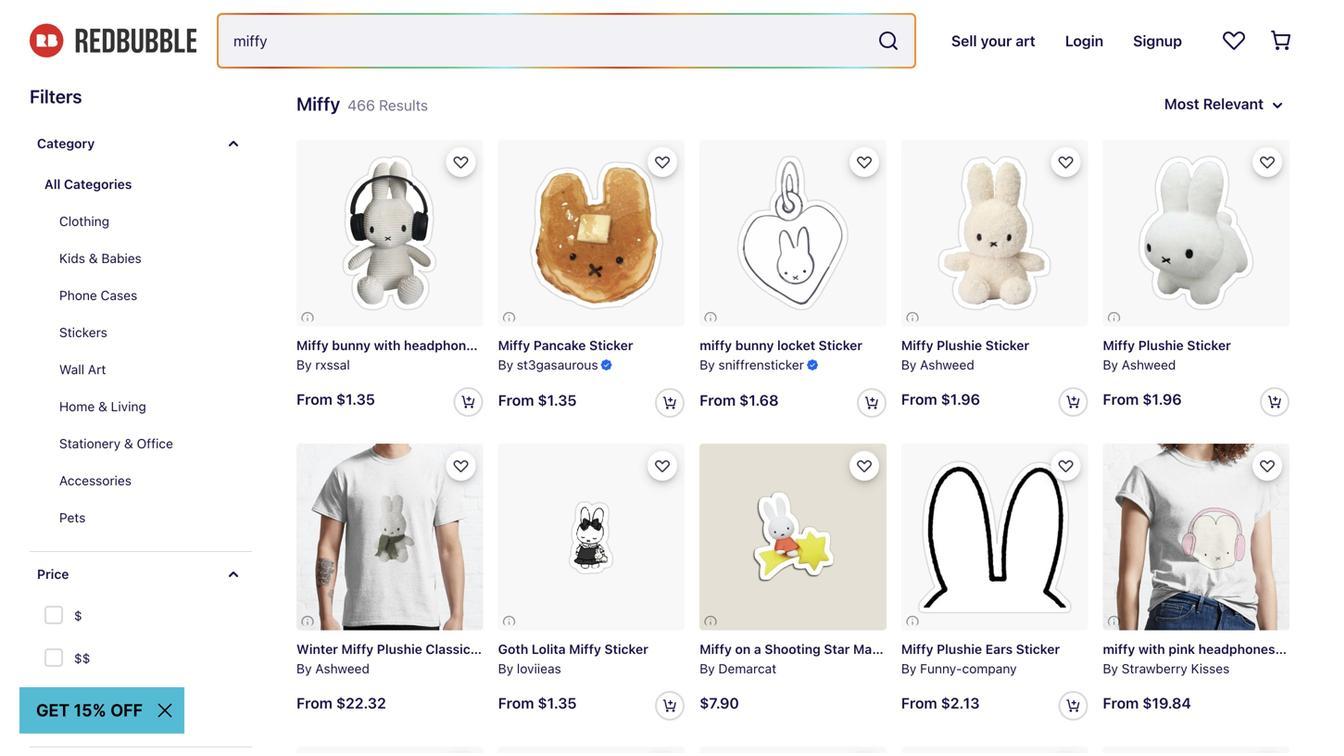 Task type: describe. For each thing, give the bounding box(es) containing it.
2 horizontal spatial ashweed
[[1122, 357, 1176, 372]]

strawberry
[[1122, 661, 1188, 676]]

with inside the miffy bunny with headphones  sticker by rxssal
[[374, 338, 401, 353]]

kids & babies
[[59, 251, 142, 266]]

on
[[735, 642, 751, 657]]

from $22.32
[[296, 695, 386, 712]]

price button
[[30, 552, 252, 597]]

t
[[1327, 642, 1334, 657]]

lolita
[[532, 642, 566, 657]]

1 horizontal spatial ashweed
[[920, 357, 974, 372]]

by st3gasaurous
[[498, 357, 598, 372]]

2 menu item from the left
[[390, 0, 442, 12]]

price
[[37, 567, 69, 582]]

$1.68
[[739, 391, 779, 409]]

winter miffy plushie classic t-shirt image
[[296, 444, 483, 630]]

accessories button
[[44, 462, 252, 499]]

1 miffy plushie sticker image from the left
[[901, 140, 1088, 327]]

rxssal
[[315, 357, 350, 372]]

pink
[[1169, 642, 1195, 657]]

classic inside winter miffy plushie classic t-shirt by ashweed
[[426, 642, 470, 657]]

2 miffy plushie sticker by ashweed from the left
[[1103, 338, 1231, 372]]

miffy pancake  sticker image
[[498, 140, 685, 327]]

phone cases button
[[44, 277, 252, 314]]

2 $1.96 from the left
[[1143, 391, 1182, 408]]

$1.35 for miffy bunny with headphones  sticker
[[336, 391, 375, 408]]

winter
[[296, 642, 338, 657]]

locket
[[777, 338, 815, 353]]

1 menu item from the left
[[248, 0, 336, 12]]

pancake
[[534, 338, 586, 353]]

plushie inside winter miffy plushie classic t-shirt by ashweed
[[377, 642, 422, 657]]

miffy pancake  sticker
[[498, 338, 633, 353]]

a
[[754, 642, 761, 657]]

miffy for miffy with pink headphones  classic t by strawberry  kisses
[[1103, 642, 1135, 657]]

headphones for sticker
[[404, 338, 481, 353]]

miffy plushie ears sticker image
[[901, 444, 1088, 630]]

company
[[962, 661, 1017, 676]]

magnet
[[853, 642, 900, 657]]

2 miffy plushie sticker image from the left
[[1103, 140, 1290, 327]]

by inside the miffy bunny with headphones  sticker by rxssal
[[296, 357, 312, 372]]

miffy inside winter miffy plushie classic t-shirt by ashweed
[[341, 642, 374, 657]]

sticker inside goth lolita miffy sticker by loviieas
[[604, 642, 648, 657]]

home & living
[[59, 399, 146, 414]]

miffy 466 results
[[296, 93, 428, 114]]

categories
[[64, 177, 132, 192]]

from $1.35 for goth lolita miffy sticker
[[498, 695, 577, 712]]

466
[[348, 96, 375, 114]]

stickers button
[[44, 314, 252, 351]]

sticker inside miffy plushie ears sticker by funny-company
[[1016, 642, 1060, 657]]

winter miffy plushie classic t-shirt by ashweed
[[296, 642, 517, 676]]

wall art button
[[44, 351, 252, 388]]

miffy with pink headphones  classic t-shirt image
[[1103, 444, 1290, 630]]

miffy with pink headphones  classic t by strawberry  kisses
[[1103, 642, 1334, 676]]

stationery & office button
[[44, 425, 252, 462]]

office
[[137, 436, 173, 451]]

miffy plushie ears sticker by funny-company
[[901, 642, 1060, 676]]

by inside miffy with pink headphones  classic t by strawberry  kisses
[[1103, 661, 1118, 676]]

ashweed inside winter miffy plushie classic t-shirt by ashweed
[[315, 661, 370, 676]]

miffy on a shooting star magnet by demarcat
[[700, 642, 900, 676]]

466 results element
[[0, 82, 1334, 753]]

miffy inside goth lolita miffy sticker by loviieas
[[569, 642, 601, 657]]

headphones for classic
[[1199, 642, 1275, 657]]

miffy bunny with headphones  sticker image
[[296, 140, 483, 327]]

1 from $1.96 from the left
[[901, 391, 980, 408]]

by inside miffy plushie ears sticker by funny-company
[[901, 661, 917, 676]]

phone cases
[[59, 288, 137, 303]]

miffy bunny with headphones  sticker by rxssal
[[296, 338, 528, 372]]

$22.32
[[336, 695, 386, 712]]

results
[[379, 96, 428, 114]]

sniffrensticker
[[718, 357, 804, 372]]

redbubble logo image
[[30, 24, 196, 58]]

kids & babies button
[[44, 240, 252, 277]]

miffy on a shooting star magnet image
[[700, 444, 886, 630]]

stationery & office
[[59, 436, 173, 451]]

miffy inside miffy plushie ears sticker by funny-company
[[901, 642, 933, 657]]

plushie inside miffy plushie ears sticker by funny-company
[[937, 642, 982, 657]]

4 menu item from the left
[[649, 0, 741, 12]]

from $2.13
[[901, 695, 980, 712]]

kisses
[[1191, 661, 1230, 676]]

from $1.35 for miffy bunny with headphones  sticker
[[296, 391, 375, 408]]



Task type: locate. For each thing, give the bounding box(es) containing it.
1 horizontal spatial miffy
[[1103, 642, 1135, 657]]

from $1.68
[[700, 391, 779, 409]]

cases
[[101, 288, 137, 303]]

shooting
[[765, 642, 821, 657]]

1 vertical spatial &
[[98, 399, 107, 414]]

from $1.96
[[901, 391, 980, 408], [1103, 391, 1182, 408]]

1 horizontal spatial miffy plushie sticker image
[[1103, 140, 1290, 327]]

$1.35
[[336, 391, 375, 408], [538, 391, 577, 409], [538, 695, 577, 712]]

t-
[[474, 642, 487, 657]]

0 horizontal spatial &
[[89, 251, 98, 266]]

classic
[[426, 642, 470, 657], [1279, 642, 1323, 657]]

st3gasaurous
[[517, 357, 598, 372]]

by sniffrensticker
[[700, 357, 804, 372]]

0 horizontal spatial ashweed
[[315, 661, 370, 676]]

3 menu item from the left
[[497, 0, 594, 12]]

& right "home"
[[98, 399, 107, 414]]

filters element
[[30, 82, 252, 753]]

price group
[[43, 597, 98, 725]]

menu bar
[[30, 0, 1305, 12]]

$1.35 down loviieas
[[538, 695, 577, 712]]

pets
[[59, 510, 86, 525]]

by
[[296, 357, 312, 372], [498, 357, 513, 372], [700, 357, 715, 372], [901, 357, 917, 372], [1103, 357, 1118, 372], [296, 661, 312, 676], [498, 661, 513, 676], [700, 661, 715, 676], [901, 661, 917, 676], [1103, 661, 1118, 676]]

wall
[[59, 362, 84, 377]]

0 horizontal spatial bunny
[[332, 338, 371, 353]]

none checkbox inside the price group
[[44, 649, 67, 671]]

$1.35 for miffy pancake  sticker
[[538, 391, 577, 409]]

goth lolita miffy sticker image
[[498, 444, 685, 630]]

0 horizontal spatial miffy plushie sticker image
[[901, 140, 1088, 327]]

bunny
[[332, 338, 371, 353], [735, 338, 774, 353]]

0 vertical spatial headphones
[[404, 338, 481, 353]]

filters
[[30, 85, 82, 107]]

1 vertical spatial miffy
[[1103, 642, 1135, 657]]

1 miffy plushie sticker by ashweed from the left
[[901, 338, 1029, 372]]

kids
[[59, 251, 85, 266]]

1 horizontal spatial classic
[[1279, 642, 1323, 657]]

$2.13
[[941, 695, 980, 712]]

funny-
[[920, 661, 962, 676]]

None checkbox
[[44, 606, 67, 628]]

1 horizontal spatial miffy plushie sticker by ashweed
[[1103, 338, 1231, 372]]

plushie
[[937, 338, 982, 353], [1138, 338, 1184, 353], [377, 642, 422, 657], [937, 642, 982, 657]]

category button
[[30, 121, 252, 166]]

headphones inside miffy with pink headphones  classic t by strawberry  kisses
[[1199, 642, 1275, 657]]

2 vertical spatial &
[[124, 436, 133, 451]]

1 classic from the left
[[426, 642, 470, 657]]

demarcat
[[718, 661, 777, 676]]

headphones
[[404, 338, 481, 353], [1199, 642, 1275, 657]]

$1.35 down st3gasaurous
[[538, 391, 577, 409]]

bunny inside the miffy bunny with headphones  sticker by rxssal
[[332, 338, 371, 353]]

2 from $1.96 from the left
[[1103, 391, 1182, 408]]

1 horizontal spatial $1.96
[[1143, 391, 1182, 408]]

1 $1.96 from the left
[[941, 391, 980, 408]]

0 horizontal spatial miffy plushie sticker by ashweed
[[901, 338, 1029, 372]]

from $1.35 down loviieas
[[498, 695, 577, 712]]

by inside "miffy on a shooting star magnet by demarcat"
[[700, 661, 715, 676]]

category
[[37, 136, 95, 151]]

0 horizontal spatial $1.96
[[941, 391, 980, 408]]

bunny up rxssal
[[332, 338, 371, 353]]

from $1.35 down the by st3gasaurous
[[498, 391, 577, 409]]

$19.84
[[1143, 695, 1191, 712]]

0 vertical spatial miffy
[[700, 338, 732, 353]]

1 horizontal spatial bunny
[[735, 338, 774, 353]]

2 horizontal spatial &
[[124, 436, 133, 451]]

sticker inside the miffy bunny with headphones  sticker by rxssal
[[484, 338, 528, 353]]

by inside winter miffy plushie classic t-shirt by ashweed
[[296, 661, 312, 676]]

classic inside miffy with pink headphones  classic t by strawberry  kisses
[[1279, 642, 1323, 657]]

from $1.35 for miffy pancake  sticker
[[498, 391, 577, 409]]

& for office
[[124, 436, 133, 451]]

miffy up strawberry at right
[[1103, 642, 1135, 657]]

$1.96
[[941, 391, 980, 408], [1143, 391, 1182, 408]]

miffy inside miffy with pink headphones  classic t by strawberry  kisses
[[1103, 642, 1135, 657]]

from
[[296, 391, 333, 408], [901, 391, 937, 408], [1103, 391, 1139, 408], [498, 391, 534, 409], [700, 391, 736, 409], [296, 695, 333, 712], [498, 695, 534, 712], [901, 695, 937, 712], [1103, 695, 1139, 712]]

living
[[111, 399, 146, 414]]

0 horizontal spatial miffy
[[700, 338, 732, 353]]

ears
[[986, 642, 1013, 657]]

clothing
[[59, 214, 109, 229]]

with inside miffy with pink headphones  classic t by strawberry  kisses
[[1139, 642, 1165, 657]]

&
[[89, 251, 98, 266], [98, 399, 107, 414], [124, 436, 133, 451]]

& left office in the bottom left of the page
[[124, 436, 133, 451]]

shirt
[[487, 642, 517, 657]]

star
[[824, 642, 850, 657]]

miffy plushie sticker by ashweed
[[901, 338, 1029, 372], [1103, 338, 1231, 372]]

5 menu item from the left
[[795, 0, 876, 12]]

classic left t
[[1279, 642, 1323, 657]]

from $1.35 down rxssal
[[296, 391, 375, 408]]

0 horizontal spatial from $1.96
[[901, 391, 980, 408]]

from $19.84
[[1103, 695, 1191, 712]]

phone
[[59, 288, 97, 303]]

1 bunny from the left
[[332, 338, 371, 353]]

bunny for locket
[[735, 338, 774, 353]]

miffy inside the miffy bunny with headphones  sticker by rxssal
[[296, 338, 329, 353]]

with
[[374, 338, 401, 353], [1139, 642, 1165, 657]]

clothing button
[[44, 203, 252, 240]]

& right kids
[[89, 251, 98, 266]]

classic left the "t-"
[[426, 642, 470, 657]]

miffy bunny locket sticker
[[700, 338, 863, 353]]

home
[[59, 399, 95, 414]]

all categories button
[[30, 166, 252, 203]]

1 vertical spatial with
[[1139, 642, 1165, 657]]

2 bunny from the left
[[735, 338, 774, 353]]

menu item
[[248, 0, 336, 12], [390, 0, 442, 12], [497, 0, 594, 12], [649, 0, 741, 12], [795, 0, 876, 12]]

& for living
[[98, 399, 107, 414]]

0 vertical spatial &
[[89, 251, 98, 266]]

from $1.35
[[296, 391, 375, 408], [498, 391, 577, 409], [498, 695, 577, 712]]

1 horizontal spatial headphones
[[1199, 642, 1275, 657]]

0 horizontal spatial classic
[[426, 642, 470, 657]]

all
[[44, 177, 61, 192]]

pets button
[[44, 499, 252, 536]]

0 vertical spatial with
[[374, 338, 401, 353]]

$1.35 for goth lolita miffy sticker
[[538, 695, 577, 712]]

0 horizontal spatial headphones
[[404, 338, 481, 353]]

& inside "button"
[[124, 436, 133, 451]]

$1.35 down rxssal
[[336, 391, 375, 408]]

miffy plushie sticker image
[[901, 140, 1088, 327], [1103, 140, 1290, 327]]

2 classic from the left
[[1279, 642, 1323, 657]]

wall art
[[59, 362, 106, 377]]

miffy inside "miffy on a shooting star magnet by demarcat"
[[700, 642, 732, 657]]

none checkbox inside the price group
[[44, 606, 67, 628]]

loviieas
[[517, 661, 561, 676]]

stickers
[[59, 325, 107, 340]]

Search term search field
[[219, 15, 870, 67]]

miffy up by sniffrensticker
[[700, 338, 732, 353]]

sticker
[[484, 338, 528, 353], [589, 338, 633, 353], [819, 338, 863, 353], [986, 338, 1029, 353], [1187, 338, 1231, 353], [604, 642, 648, 657], [1016, 642, 1060, 657]]

miffy for miffy bunny locket sticker
[[700, 338, 732, 353]]

1 horizontal spatial &
[[98, 399, 107, 414]]

1 vertical spatial headphones
[[1199, 642, 1275, 657]]

accessories
[[59, 473, 132, 488]]

bunny for with
[[332, 338, 371, 353]]

1 horizontal spatial with
[[1139, 642, 1165, 657]]

1 horizontal spatial from $1.96
[[1103, 391, 1182, 408]]

miffy
[[700, 338, 732, 353], [1103, 642, 1135, 657]]

miffy
[[296, 93, 340, 114], [296, 338, 329, 353], [498, 338, 530, 353], [901, 338, 933, 353], [1103, 338, 1135, 353], [341, 642, 374, 657], [569, 642, 601, 657], [700, 642, 732, 657], [901, 642, 933, 657]]

ashweed
[[920, 357, 974, 372], [1122, 357, 1176, 372], [315, 661, 370, 676]]

None checkbox
[[44, 649, 67, 671]]

None field
[[219, 15, 914, 67]]

$7.90
[[700, 695, 739, 712]]

babies
[[101, 251, 142, 266]]

& for babies
[[89, 251, 98, 266]]

goth lolita miffy sticker by loviieas
[[498, 642, 648, 676]]

by inside goth lolita miffy sticker by loviieas
[[498, 661, 513, 676]]

goth
[[498, 642, 528, 657]]

stationery
[[59, 436, 121, 451]]

headphones inside the miffy bunny with headphones  sticker by rxssal
[[404, 338, 481, 353]]

art
[[88, 362, 106, 377]]

miffy bunny locket sticker image
[[700, 140, 886, 327]]

0 horizontal spatial with
[[374, 338, 401, 353]]

bunny up by sniffrensticker
[[735, 338, 774, 353]]

home & living button
[[44, 388, 252, 425]]

all categories
[[44, 177, 132, 192]]



Task type: vqa. For each thing, say whether or not it's contained in the screenshot.
Learn for 2nd Learn more Link from left
no



